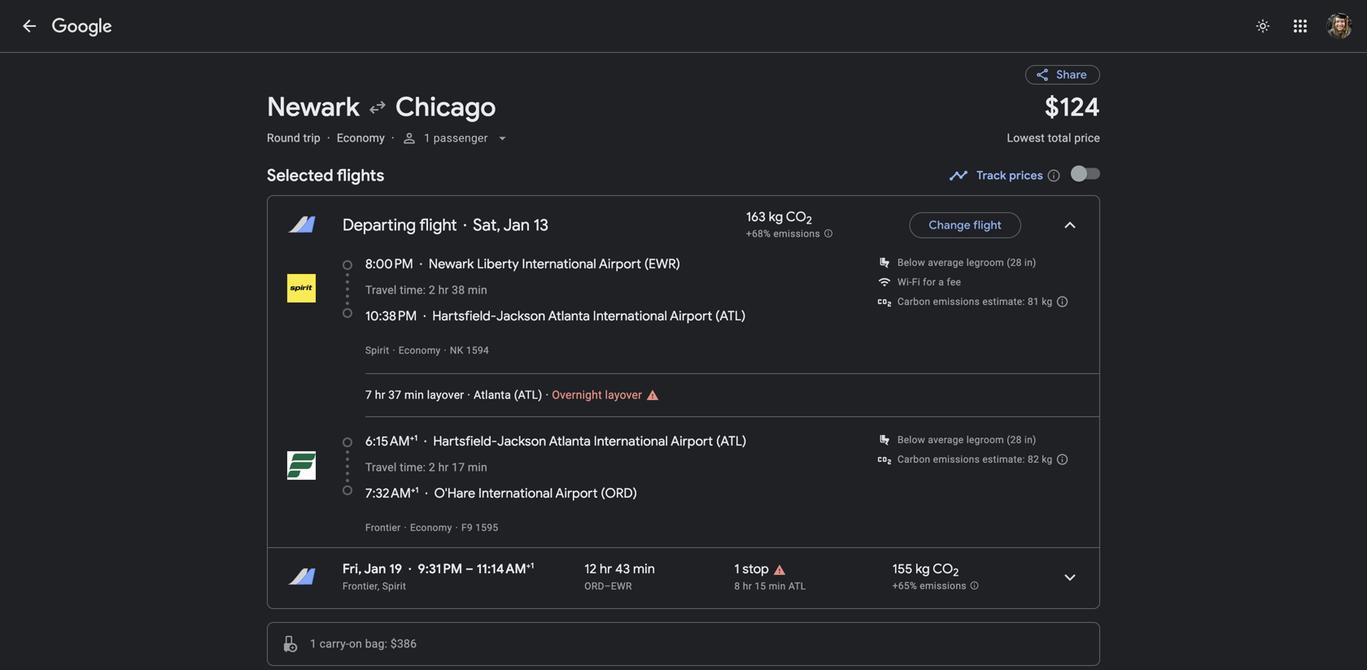 Task type: locate. For each thing, give the bounding box(es) containing it.
hartsfield-
[[433, 308, 497, 325], [433, 434, 498, 450]]

chicago
[[396, 91, 496, 124]]

newark for newark
[[267, 91, 360, 124]]

1 horizontal spatial –
[[605, 581, 611, 593]]

economy down o'hare
[[410, 523, 452, 534]]

airport
[[599, 256, 642, 273], [670, 308, 713, 325], [671, 434, 713, 450], [556, 486, 598, 502]]

10:38 pm
[[366, 308, 417, 325]]

layover right overnight
[[605, 389, 642, 402]]

0 vertical spatial travel
[[366, 284, 397, 297]]

economy up "flights"
[[337, 131, 385, 145]]

co up +65% emissions
[[933, 561, 954, 578]]

nk 1594
[[450, 345, 489, 357]]

1 stop
[[735, 561, 769, 578]]

1 vertical spatial below
[[898, 435, 926, 446]]

0 horizontal spatial 1
[[310, 638, 317, 651]]

1 vertical spatial average
[[928, 435, 964, 446]]

jan for sat,
[[504, 215, 530, 236]]

9:31 pm
[[418, 561, 463, 578]]

2 in) from the top
[[1025, 435, 1037, 446]]

min right 37
[[405, 389, 424, 402]]

1 vertical spatial legroom
[[967, 435, 1005, 446]]

Newark to Chicago and back text field
[[267, 91, 988, 124]]

1 horizontal spatial flight
[[974, 218, 1002, 233]]

1 vertical spatial –
[[605, 581, 611, 593]]

sat, jan 13
[[473, 215, 549, 236]]

emissions for carbon emissions estimate: 81 kg
[[934, 296, 980, 308]]

1 vertical spatial 1
[[735, 561, 740, 578]]

flight for change flight
[[974, 218, 1002, 233]]

travel
[[366, 284, 397, 297], [366, 461, 397, 475]]

time: for 8:00 pm
[[400, 284, 426, 297]]

hartsfield- down 38
[[433, 308, 497, 325]]

emissions
[[774, 229, 821, 240], [934, 296, 980, 308], [934, 454, 980, 466], [920, 581, 967, 592]]

min right 43
[[633, 561, 655, 578]]

co
[[786, 209, 807, 226], [933, 561, 954, 578]]

1 vertical spatial +1
[[411, 486, 419, 496]]

hartsfield-jackson atlanta international airport (atl) down newark liberty international airport (ewr)
[[433, 308, 746, 325]]

atlanta down overnight
[[549, 434, 591, 450]]

0 vertical spatial (28
[[1007, 257, 1022, 269]]

hr
[[439, 284, 449, 297], [375, 389, 386, 402], [439, 461, 449, 475], [600, 561, 612, 578], [743, 581, 752, 593]]

1 vertical spatial (atl)
[[514, 389, 543, 402]]

below average legroom (28 in) up carbon emissions estimate: 82 kg
[[898, 435, 1037, 446]]

+1 left 12
[[527, 561, 534, 572]]

1 vertical spatial in)
[[1025, 435, 1037, 446]]

+1 inside 6:15 am +1
[[410, 434, 418, 444]]

average for (ewr)
[[928, 257, 964, 269]]

1 in) from the top
[[1025, 257, 1037, 269]]

international
[[522, 256, 597, 273], [593, 308, 668, 325], [594, 434, 668, 450], [479, 486, 553, 502]]

0 horizontal spatial –
[[466, 561, 474, 578]]

newark up 38
[[429, 256, 474, 273]]

0 vertical spatial hartsfield-jackson atlanta international airport (atl)
[[433, 308, 746, 325]]

carbon for carbon emissions estimate: 82 kg
[[898, 454, 931, 466]]

1 vertical spatial hartsfield-
[[433, 434, 498, 450]]

1 time: from the top
[[400, 284, 426, 297]]

2 layover from the left
[[605, 389, 642, 402]]

estimate: left 81
[[983, 296, 1026, 308]]

below average legroom (28 in)
[[898, 257, 1037, 269], [898, 435, 1037, 446]]

emissions down 155 kg co 2
[[920, 581, 967, 592]]

1 horizontal spatial layover
[[605, 389, 642, 402]]

1 carbon from the top
[[898, 296, 931, 308]]

8:00 pm
[[366, 256, 414, 273]]

0 vertical spatial time:
[[400, 284, 426, 297]]

travel down 8:00 pm
[[366, 284, 397, 297]]

carbon emissions estimate: 82 kilograms element
[[898, 454, 1053, 466]]

main content
[[267, 52, 1101, 671]]

0 vertical spatial legroom
[[967, 257, 1005, 269]]

liberty
[[477, 256, 519, 273]]

hr right 7
[[375, 389, 386, 402]]

(28 up carbon emissions estimate: 82 kilograms element
[[1007, 435, 1022, 446]]

2 legroom from the top
[[967, 435, 1005, 446]]

2 left 38
[[429, 284, 436, 297]]

+1
[[410, 434, 418, 444], [411, 486, 419, 496], [527, 561, 534, 572]]

flight
[[420, 215, 457, 236], [974, 218, 1002, 233]]

flight inside change flight button
[[974, 218, 1002, 233]]

kg
[[769, 209, 784, 226], [1042, 296, 1053, 308], [1042, 454, 1053, 466], [916, 561, 930, 578]]

time: for 6:15 am
[[400, 461, 426, 475]]

jackson down atlanta (atl)
[[497, 434, 547, 450]]

+1 inside 9:31 pm – 11:14 am +1
[[527, 561, 534, 572]]

1 legroom from the top
[[967, 257, 1005, 269]]

legroom up carbon emissions estimate: 81 kg at top right
[[967, 257, 1005, 269]]

2 left 17
[[429, 461, 436, 475]]

1
[[424, 131, 431, 145], [735, 561, 740, 578], [310, 638, 317, 651]]

below average legroom (28 in) up 'fee' on the top right of the page
[[898, 257, 1037, 269]]

(28
[[1007, 257, 1022, 269], [1007, 435, 1022, 446]]

in) for (atl)
[[1025, 435, 1037, 446]]

hartsfield-jackson atlanta international airport (atl) down overnight layover
[[433, 434, 747, 450]]

emissions for +68% emissions
[[774, 229, 821, 240]]

2 estimate: from the top
[[983, 454, 1026, 466]]

2 (28 from the top
[[1007, 435, 1022, 446]]

11:14 am
[[477, 561, 527, 578]]

0 vertical spatial in)
[[1025, 257, 1037, 269]]

travel time: 2 hr 38 min
[[366, 284, 488, 297]]

1 below average legroom (28 in) from the top
[[898, 257, 1037, 269]]

emissions for +65% emissions
[[920, 581, 967, 592]]

1 layover from the left
[[427, 389, 464, 402]]

fee
[[947, 277, 962, 288]]

0 vertical spatial jackson
[[497, 308, 546, 325]]

co inside 155 kg co 2
[[933, 561, 954, 578]]

0 vertical spatial 1
[[424, 131, 431, 145]]

time: up arrival time: 7:32 am on  sunday, january 14. "text box"
[[400, 461, 426, 475]]

international down 13
[[522, 256, 597, 273]]

carbon
[[898, 296, 931, 308], [898, 454, 931, 466]]

6:15 am
[[366, 434, 410, 450]]

departing flight
[[343, 215, 457, 236]]

2 vertical spatial +1
[[527, 561, 534, 572]]

flight right the change
[[974, 218, 1002, 233]]

1 vertical spatial (28
[[1007, 435, 1022, 446]]

flight left sat,
[[420, 215, 457, 236]]

emissions left the 82
[[934, 454, 980, 466]]

f9 1595
[[462, 523, 499, 534]]

0 vertical spatial carbon
[[898, 296, 931, 308]]

0 horizontal spatial flight
[[420, 215, 457, 236]]

1 left passenger
[[424, 131, 431, 145]]

co inside 163 kg co 2
[[786, 209, 807, 226]]

min for 8
[[769, 581, 786, 593]]

+1 down the travel time: 2 hr 17 min
[[411, 486, 419, 496]]

0 vertical spatial hartsfield-
[[433, 308, 497, 325]]

hartsfield-jackson atlanta international airport (atl) for 10:38 pm
[[433, 308, 746, 325]]

 image left atlanta (atl)
[[468, 389, 471, 402]]

newark up trip
[[267, 91, 360, 124]]

1 for 1 stop
[[735, 561, 740, 578]]

hr left 17
[[439, 461, 449, 475]]

hartsfield- for 6:15 am
[[433, 434, 498, 450]]

2 vertical spatial atlanta
[[549, 434, 591, 450]]

 image left f9 1595
[[456, 523, 458, 534]]

legroom up carbon emissions estimate: 82 kg
[[967, 435, 1005, 446]]

below for (ewr)
[[898, 257, 926, 269]]

atlanta down newark liberty international airport (ewr)
[[548, 308, 590, 325]]

0 vertical spatial atlanta
[[548, 308, 590, 325]]

jackson down liberty
[[497, 308, 546, 325]]

o'hare
[[434, 486, 476, 502]]

layover
[[427, 389, 464, 402], [605, 389, 642, 402]]

1 vertical spatial below average legroom (28 in)
[[898, 435, 1037, 446]]

time:
[[400, 284, 426, 297], [400, 461, 426, 475]]

hartsfield-jackson atlanta international airport (atl)
[[433, 308, 746, 325], [433, 434, 747, 450]]

1 left the carry- at the left bottom of page
[[310, 638, 317, 651]]

2 up +65% emissions
[[954, 566, 959, 580]]

0 vertical spatial +1
[[410, 434, 418, 444]]

newark liberty international airport (ewr)
[[429, 256, 681, 273]]

 image left sat,
[[464, 216, 467, 235]]

2 horizontal spatial  image
[[464, 216, 467, 235]]

0 horizontal spatial  image
[[327, 131, 330, 145]]

+1 up the travel time: 2 hr 17 min
[[410, 434, 418, 444]]

 image
[[468, 389, 471, 402], [546, 389, 549, 402], [456, 523, 458, 534]]

in) up the 82
[[1025, 435, 1037, 446]]

track prices
[[977, 169, 1044, 183]]

travel down '6:15 am'
[[366, 461, 397, 475]]

in)
[[1025, 257, 1037, 269], [1025, 435, 1037, 446]]

2 below from the top
[[898, 435, 926, 446]]

2 inside 155 kg co 2
[[954, 566, 959, 580]]

share button
[[1026, 65, 1101, 85]]

min inside 12 hr 43 min ord – ewr
[[633, 561, 655, 578]]

1 horizontal spatial  image
[[468, 389, 471, 402]]

0 horizontal spatial layover
[[427, 389, 464, 402]]

atl
[[789, 581, 807, 593]]

co up the +68% emissions
[[786, 209, 807, 226]]

emissions down 163 kg co 2
[[774, 229, 821, 240]]

below average legroom (28 in) for (atl)
[[898, 435, 1037, 446]]

12 hr 43 min ord – ewr
[[585, 561, 655, 593]]

1 vertical spatial carbon
[[898, 454, 931, 466]]

17
[[452, 461, 465, 475]]

emissions down 'fee' on the top right of the page
[[934, 296, 980, 308]]

1 carry-on bag: $386
[[310, 638, 417, 651]]

bag:
[[365, 638, 388, 651]]

2 carbon from the top
[[898, 454, 931, 466]]

1 horizontal spatial co
[[933, 561, 954, 578]]

2 time: from the top
[[400, 461, 426, 475]]

 image left overnight
[[546, 389, 549, 402]]

1 up 8
[[735, 561, 740, 578]]

1 inside popup button
[[424, 131, 431, 145]]

(28 up carbon emissions estimate: 81 kg at top right
[[1007, 257, 1022, 269]]

0 vertical spatial average
[[928, 257, 964, 269]]

below average legroom (28 in) for (ewr)
[[898, 257, 1037, 269]]

0 vertical spatial estimate:
[[983, 296, 1026, 308]]

wi-
[[898, 277, 913, 288]]

below
[[898, 257, 926, 269], [898, 435, 926, 446]]

hartsfield- for 10:38 pm
[[433, 308, 497, 325]]

1 below from the top
[[898, 257, 926, 269]]

below up fi
[[898, 257, 926, 269]]

(atl) for 10:38 pm
[[716, 308, 746, 325]]

$124
[[1045, 91, 1101, 124]]

track
[[977, 169, 1007, 183]]

below up carbon emissions estimate: 82 kilograms element
[[898, 435, 926, 446]]

total duration 12 hr 43 min. element
[[585, 561, 735, 581]]

0 vertical spatial jan
[[504, 215, 530, 236]]

atlanta for 6:15 am
[[549, 434, 591, 450]]

average up carbon emissions estimate: 82 kilograms element
[[928, 435, 964, 446]]

2 average from the top
[[928, 435, 964, 446]]

1 vertical spatial jan
[[364, 561, 386, 578]]

jackson
[[497, 308, 546, 325], [497, 434, 547, 450]]

2 horizontal spatial 1
[[735, 561, 740, 578]]

+1 for 6:15 am
[[410, 434, 418, 444]]

2 horizontal spatial  image
[[546, 389, 549, 402]]

in) up 81
[[1025, 257, 1037, 269]]

None text field
[[1008, 91, 1101, 160]]

0 horizontal spatial co
[[786, 209, 807, 226]]

return flight on friday, january 19. leaves o'hare international airport at 9:31 pm on friday, january 19 and arrives at newark liberty international airport at 11:14 am on saturday, january 20. element
[[343, 561, 534, 578]]

change
[[929, 218, 971, 233]]

 image left 1 passenger
[[392, 131, 395, 145]]

a
[[939, 277, 945, 288]]

newark
[[267, 91, 360, 124], [429, 256, 474, 273]]

8 hr 15 min atl
[[735, 581, 807, 593]]

1 vertical spatial atlanta
[[474, 389, 511, 402]]

1 average from the top
[[928, 257, 964, 269]]

1 vertical spatial travel
[[366, 461, 397, 475]]

co for 155 kg co
[[933, 561, 954, 578]]

spirit down 10:38 pm
[[366, 345, 390, 357]]

0 vertical spatial newark
[[267, 91, 360, 124]]

1 (28 from the top
[[1007, 257, 1022, 269]]

hr right 12
[[600, 561, 612, 578]]

(ord)
[[601, 486, 638, 502]]

spirit down 19
[[382, 581, 406, 593]]

19
[[389, 561, 402, 578]]

hartsfield- up 17
[[433, 434, 498, 450]]

0 vertical spatial (atl)
[[716, 308, 746, 325]]

jan up frontier, spirit
[[364, 561, 386, 578]]

1 vertical spatial jackson
[[497, 434, 547, 450]]

1 passenger
[[424, 131, 488, 145]]

(atl)
[[716, 308, 746, 325], [514, 389, 543, 402], [717, 434, 747, 450]]

1 travel from the top
[[366, 284, 397, 297]]

1 estimate: from the top
[[983, 296, 1026, 308]]

layover right 37
[[427, 389, 464, 402]]

0 vertical spatial co
[[786, 209, 807, 226]]

1 vertical spatial time:
[[400, 461, 426, 475]]

2
[[807, 214, 813, 228], [429, 284, 436, 297], [429, 461, 436, 475], [954, 566, 959, 580]]

go back image
[[20, 16, 39, 36]]

estimate: for 82
[[983, 454, 1026, 466]]

price
[[1075, 131, 1101, 145]]

atlanta down nk 1594
[[474, 389, 511, 402]]

 image
[[327, 131, 330, 145], [392, 131, 395, 145], [464, 216, 467, 235]]

0 horizontal spatial newark
[[267, 91, 360, 124]]

change flight button
[[910, 206, 1022, 245]]

2 below average legroom (28 in) from the top
[[898, 435, 1037, 446]]

0 horizontal spatial jan
[[364, 561, 386, 578]]

1 vertical spatial newark
[[429, 256, 474, 273]]

+1 for 7:32 am
[[411, 486, 419, 496]]

legroom for newark liberty international airport (ewr)
[[967, 257, 1005, 269]]

 image right trip
[[327, 131, 330, 145]]

carbon emissions estimate: 81 kilograms element
[[898, 296, 1053, 308]]

+68% emissions
[[747, 229, 821, 240]]

1 horizontal spatial 1
[[424, 131, 431, 145]]

jan left 13
[[504, 215, 530, 236]]

(atl) for 6:15 am
[[717, 434, 747, 450]]

average up a
[[928, 257, 964, 269]]

hr right 8
[[743, 581, 752, 593]]

1 vertical spatial hartsfield-jackson atlanta international airport (atl)
[[433, 434, 747, 450]]

below for (atl)
[[898, 435, 926, 446]]

2 vertical spatial economy
[[410, 523, 452, 534]]

1 horizontal spatial newark
[[429, 256, 474, 273]]

flight details. return flight on friday, january 19. leaves o'hare international airport at 9:31 pm on friday, january 19 and arrives at newark liberty international airport at 11:14 am on saturday, january 20. image
[[1051, 559, 1090, 598]]

atlanta
[[548, 308, 590, 325], [474, 389, 511, 402], [549, 434, 591, 450]]

0 vertical spatial below
[[898, 257, 926, 269]]

1 vertical spatial co
[[933, 561, 954, 578]]

trip
[[303, 131, 321, 145]]

jackson for 6:15 am
[[497, 434, 547, 450]]

list
[[268, 196, 1100, 609]]

jan
[[504, 215, 530, 236], [364, 561, 386, 578]]

kg up +65% emissions
[[916, 561, 930, 578]]

min right 15
[[769, 581, 786, 593]]

1 carry-on bag costs 386 us dollars element
[[281, 635, 417, 655]]

economy down 10:38 pm
[[399, 345, 441, 357]]

overnight layover
[[552, 389, 642, 402]]

time: up arrival time: 10:38 pm. text field
[[400, 284, 426, 297]]

0 vertical spatial below average legroom (28 in)
[[898, 257, 1037, 269]]

+1 inside '7:32 am +1'
[[411, 486, 419, 496]]

overnight
[[552, 389, 602, 402]]

2 vertical spatial (atl)
[[717, 434, 747, 450]]

1 vertical spatial estimate:
[[983, 454, 1026, 466]]

2 travel from the top
[[366, 461, 397, 475]]

$124 lowest total price
[[1008, 91, 1101, 145]]

1 horizontal spatial jan
[[504, 215, 530, 236]]

hr inside 12 hr 43 min ord – ewr
[[600, 561, 612, 578]]

economy
[[337, 131, 385, 145], [399, 345, 441, 357], [410, 523, 452, 534]]

estimate: left the 82
[[983, 454, 1026, 466]]

selected flights
[[267, 165, 385, 186]]

–
[[466, 561, 474, 578], [605, 581, 611, 593]]

1 vertical spatial economy
[[399, 345, 441, 357]]

min
[[468, 284, 488, 297], [405, 389, 424, 402], [468, 461, 488, 475], [633, 561, 655, 578], [769, 581, 786, 593]]

2 vertical spatial 1
[[310, 638, 317, 651]]

kg up the +68% emissions
[[769, 209, 784, 226]]

fri,
[[343, 561, 362, 578]]

7:32 am
[[366, 486, 411, 502]]

spirit
[[366, 345, 390, 357], [382, 581, 406, 593]]

2 up the +68% emissions
[[807, 214, 813, 228]]



Task type: vqa. For each thing, say whether or not it's contained in the screenshot.
second (28 from the bottom
yes



Task type: describe. For each thing, give the bounding box(es) containing it.
min right 17
[[468, 461, 488, 475]]

flight for departing flight
[[420, 215, 457, 236]]

kg right the 82
[[1042, 454, 1053, 466]]

6:15 am +1
[[366, 434, 418, 450]]

+65%
[[893, 581, 918, 592]]

departing
[[343, 215, 416, 236]]

13
[[534, 215, 549, 236]]

stop
[[743, 561, 769, 578]]

fri, jan 19
[[343, 561, 402, 578]]

38
[[452, 284, 465, 297]]

wi-fi for a fee
[[898, 277, 962, 288]]

share
[[1057, 68, 1088, 82]]

Departure time: 9:31 PM. text field
[[418, 561, 463, 578]]

0 vertical spatial –
[[466, 561, 474, 578]]

change appearance image
[[1244, 7, 1283, 46]]

carbon emissions estimate: 82 kg
[[898, 454, 1053, 466]]

legroom for hartsfield-jackson atlanta international airport (atl)
[[967, 435, 1005, 446]]

for
[[923, 277, 936, 288]]

international down (ewr)
[[593, 308, 668, 325]]

9:31 pm – 11:14 am +1
[[418, 561, 534, 578]]

frontier,
[[343, 581, 380, 593]]

estimate: for 81
[[983, 296, 1026, 308]]

0 vertical spatial spirit
[[366, 345, 390, 357]]

Departure time: 6:15 AM on  Sunday, January 14. text field
[[366, 434, 418, 450]]

hr for 12
[[600, 561, 612, 578]]

ewr
[[611, 581, 632, 593]]

min for 12
[[633, 561, 655, 578]]

change flight
[[929, 218, 1002, 233]]

layover (1 of 1) is a 8 hr 15 min overnight layover at hartsfield-jackson atlanta international airport in atlanta. element
[[735, 581, 885, 594]]

1 inside 'element'
[[310, 638, 317, 651]]

kg inside 155 kg co 2
[[916, 561, 930, 578]]

7 hr 37 min layover
[[366, 389, 464, 402]]

sat,
[[473, 215, 501, 236]]

prices
[[1010, 169, 1044, 183]]

43
[[616, 561, 630, 578]]

+68%
[[747, 229, 771, 240]]

main content containing newark
[[267, 52, 1101, 671]]

$386
[[391, 638, 417, 651]]

o'hare international airport (ord)
[[434, 486, 638, 502]]

min right 38
[[468, 284, 488, 297]]

economy for 8:00 pm
[[399, 345, 441, 357]]

emissions for carbon emissions estimate: 82 kg
[[934, 454, 980, 466]]

travel for 6:15 am
[[366, 461, 397, 475]]

carbon for carbon emissions estimate: 81 kg
[[898, 296, 931, 308]]

carry-
[[320, 638, 349, 651]]

Arrival time: 11:14 AM on  Saturday, January 20. text field
[[477, 561, 534, 578]]

on
[[349, 638, 362, 651]]

124 us dollars element
[[1045, 91, 1101, 124]]

flights
[[337, 165, 385, 186]]

passenger
[[434, 131, 488, 145]]

round
[[267, 131, 300, 145]]

kg inside 163 kg co 2
[[769, 209, 784, 226]]

none text field containing $124
[[1008, 91, 1101, 160]]

loading results progress bar
[[0, 52, 1368, 55]]

Arrival time: 7:32 AM on  Sunday, January 14. text field
[[366, 486, 419, 502]]

1 horizontal spatial  image
[[392, 131, 395, 145]]

– inside 12 hr 43 min ord – ewr
[[605, 581, 611, 593]]

economy for 6:15 am
[[410, 523, 452, 534]]

1 vertical spatial spirit
[[382, 581, 406, 593]]

0 vertical spatial economy
[[337, 131, 385, 145]]

155
[[893, 561, 913, 578]]

ord
[[585, 581, 605, 593]]

1 passenger button
[[395, 119, 517, 158]]

82
[[1028, 454, 1040, 466]]

7:32 am +1
[[366, 486, 419, 502]]

hr for 7
[[375, 389, 386, 402]]

(ewr)
[[645, 256, 681, 273]]

hr for 8
[[743, 581, 752, 593]]

163 kg co 2
[[747, 209, 813, 228]]

newark for newark liberty international airport (ewr)
[[429, 256, 474, 273]]

1 stop flight. element
[[735, 561, 769, 581]]

15
[[755, 581, 767, 593]]

min for 7
[[405, 389, 424, 402]]

12
[[585, 561, 597, 578]]

atlanta for 10:38 pm
[[548, 308, 590, 325]]

37
[[389, 389, 402, 402]]

163
[[747, 209, 766, 226]]

fi
[[913, 277, 921, 288]]

81
[[1028, 296, 1040, 308]]

8
[[735, 581, 741, 593]]

frontier
[[366, 523, 401, 534]]

kg right 81
[[1042, 296, 1053, 308]]

selected
[[267, 165, 334, 186]]

jan for fri,
[[364, 561, 386, 578]]

+65% emissions
[[893, 581, 967, 592]]

atlanta (atl)
[[474, 389, 543, 402]]

hartsfield-jackson atlanta international airport (atl) for 6:15 am
[[433, 434, 747, 450]]

frontier, spirit
[[343, 581, 406, 593]]

co for 163 kg co
[[786, 209, 807, 226]]

total
[[1048, 131, 1072, 145]]

average for (atl)
[[928, 435, 964, 446]]

international up (ord)
[[594, 434, 668, 450]]

in) for (ewr)
[[1025, 257, 1037, 269]]

travel for 8:00 pm
[[366, 284, 397, 297]]

2 inside 163 kg co 2
[[807, 214, 813, 228]]

learn more about tracked prices image
[[1047, 169, 1062, 183]]

carbon emissions estimate: 81 kg
[[898, 296, 1053, 308]]

155 kg co 2
[[893, 561, 959, 580]]

round trip
[[267, 131, 321, 145]]

international up f9 1595
[[479, 486, 553, 502]]

(28 for (atl)
[[1007, 435, 1022, 446]]

travel time: 2 hr 17 min
[[366, 461, 488, 475]]

Departure time: 8:00 PM. text field
[[366, 256, 414, 273]]

hr left 38
[[439, 284, 449, 297]]

0 horizontal spatial  image
[[456, 523, 458, 534]]

(28 for (ewr)
[[1007, 257, 1022, 269]]

7
[[366, 389, 372, 402]]

1 for 1 passenger
[[424, 131, 431, 145]]

jackson for 10:38 pm
[[497, 308, 546, 325]]

list containing departing flight
[[268, 196, 1100, 609]]

lowest
[[1008, 131, 1045, 145]]

Arrival time: 10:38 PM. text field
[[366, 308, 417, 325]]



